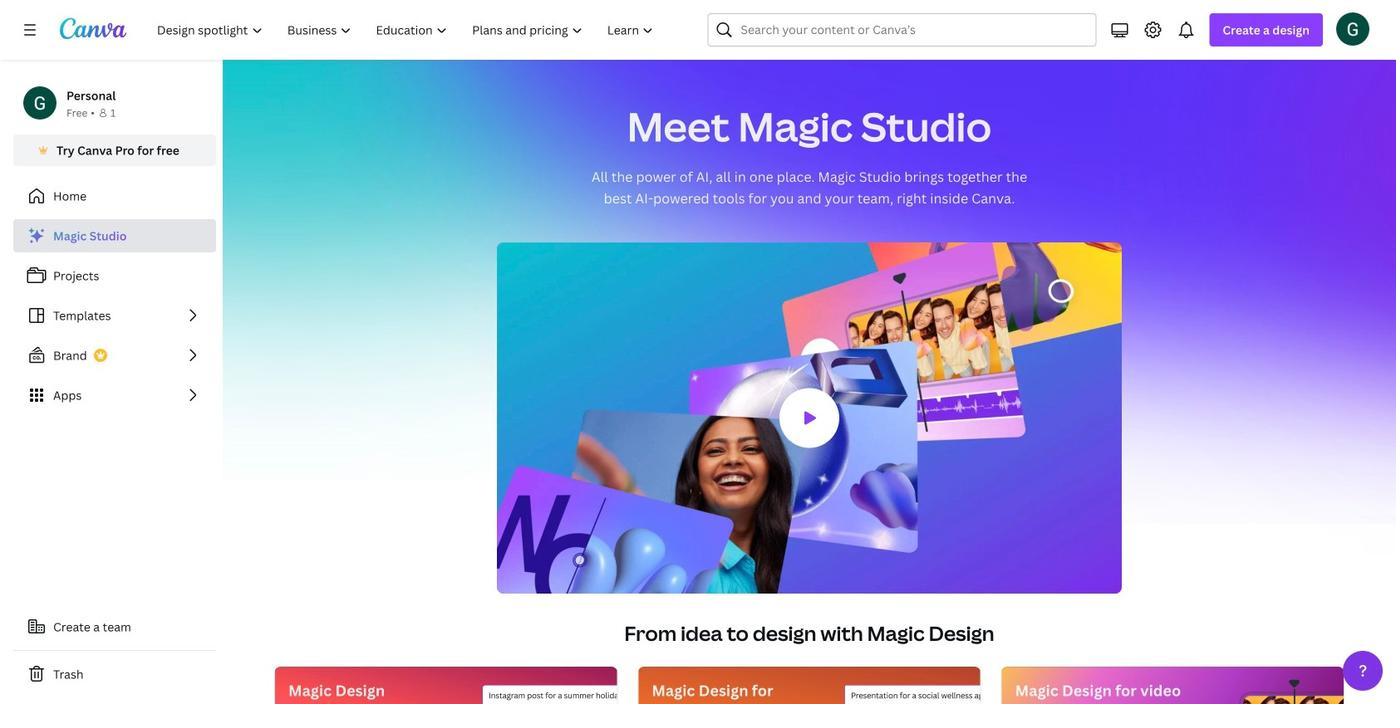 Task type: describe. For each thing, give the bounding box(es) containing it.
Search search field
[[741, 14, 1064, 46]]

greg robinson image
[[1337, 12, 1370, 46]]

top level navigation element
[[146, 13, 668, 47]]



Task type: locate. For each thing, give the bounding box(es) containing it.
list
[[13, 219, 216, 412]]

None search field
[[708, 13, 1097, 47]]



